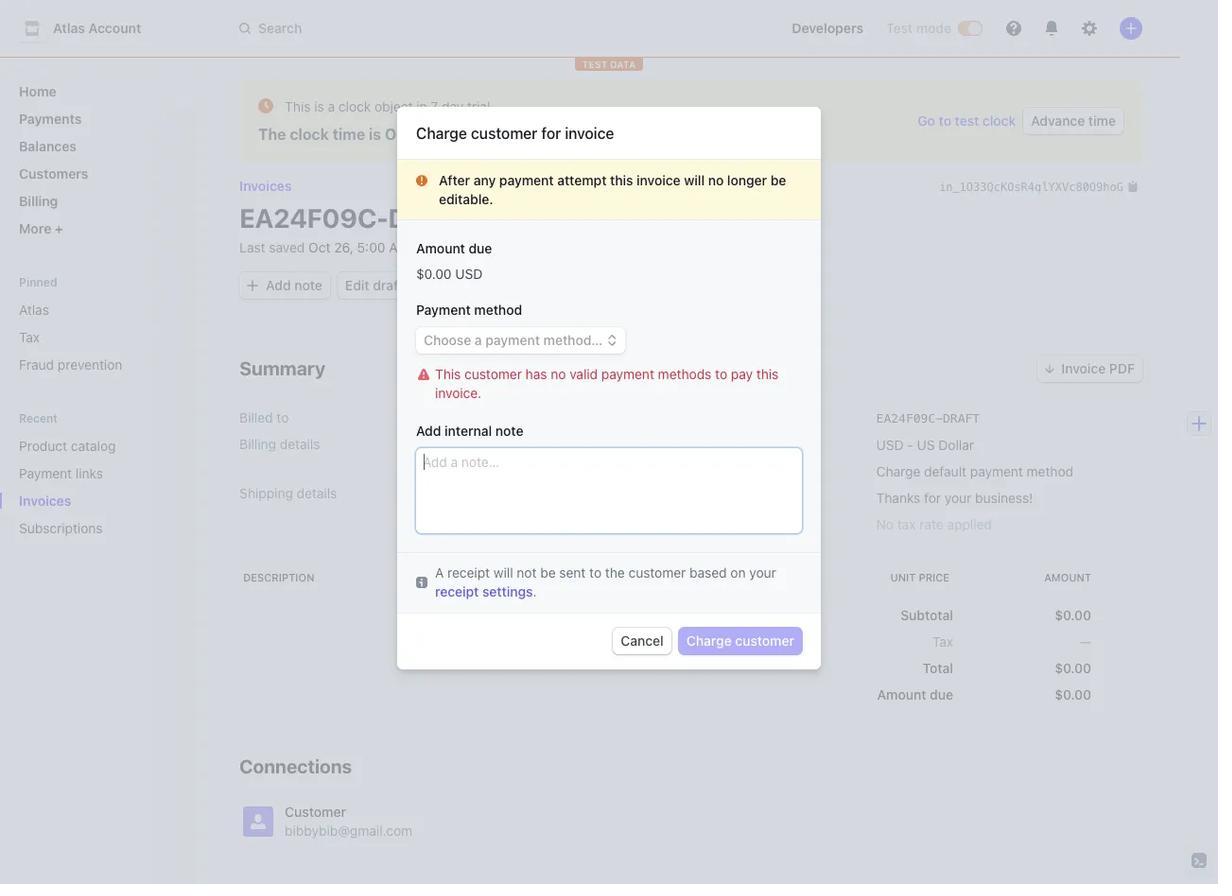 Task type: describe. For each thing, give the bounding box(es) containing it.
unit price
[[891, 572, 950, 584]]

add internal note
[[416, 423, 524, 439]]

add a note…
[[423, 454, 499, 471]]

1 horizontal spatial charge customer button
[[679, 628, 802, 655]]

payment links
[[19, 465, 103, 482]]

prevention
[[58, 357, 122, 373]]

hopkins for shipping details
[[438, 486, 488, 502]]

dollar
[[939, 437, 974, 454]]

usd inside amount due $0.00 usd
[[455, 266, 483, 282]]

home
[[19, 83, 56, 99]]

pay
[[731, 366, 753, 383]]

-
[[908, 437, 914, 454]]

this inside after any payment attempt this invoice will no longer be editable.
[[610, 172, 633, 189]]

draft for ea24f09c-draft for
[[389, 202, 475, 234]]

subscriptions link
[[11, 513, 160, 544]]

longer
[[727, 172, 767, 189]]

no left tax
[[877, 517, 894, 533]]

billing for billing method
[[706, 464, 743, 480]]

attempt
[[557, 172, 607, 189]]

catalog
[[71, 438, 116, 454]]

mode
[[916, 20, 952, 36]]

cancel
[[621, 633, 664, 649]]

internal
[[445, 423, 492, 439]]

unit
[[891, 572, 916, 584]]

0 vertical spatial receipt
[[448, 565, 490, 581]]

cancel button
[[613, 628, 672, 655]]

invoice pdf
[[1062, 360, 1135, 377]]

after any payment attempt this invoice will no longer be editable.
[[439, 172, 787, 207]]

customer inside a receipt will not be sent to the customer based on your receipt settings .
[[629, 565, 686, 581]]

payments link
[[11, 103, 187, 134]]

0 horizontal spatial charge customer button
[[419, 272, 542, 299]]

$0.00 inside amount due $0.00 usd
[[416, 266, 452, 282]]

clock for test
[[983, 112, 1016, 128]]

note…
[[462, 454, 499, 471]]

this inside this customer has no valid payment methods to pay this invoice.
[[757, 366, 779, 383]]

advance
[[1031, 112, 1085, 128]]

svg image for after
[[416, 175, 428, 187]]

2 vertical spatial for
[[924, 490, 941, 507]]

billed
[[240, 410, 273, 426]]

tax for tax "link" at left
[[19, 329, 40, 345]]

clock for a
[[339, 98, 371, 114]]

recent navigation links element
[[0, 411, 202, 544]]

the
[[605, 565, 625, 581]]

1 vertical spatial receipt
[[435, 584, 479, 600]]

developers
[[792, 20, 864, 36]]

ea24f09c- for ea24f09c-draft for
[[240, 202, 389, 234]]

tax for tax calculation
[[706, 517, 727, 533]]

tax link
[[11, 322, 187, 353]]

us
[[917, 437, 935, 454]]

note inside button
[[295, 277, 323, 293]]

customer down qty
[[735, 633, 795, 649]]

on
[[731, 565, 746, 581]]

1 vertical spatial bibbybib@gmail.com
[[285, 823, 413, 840]]

billing link
[[11, 185, 187, 217]]

0 vertical spatial bibbybib@gmail.com
[[410, 410, 541, 426]]

2 horizontal spatial method
[[1027, 464, 1074, 480]]

will inside a receipt will not be sent to the customer based on your receipt settings .
[[494, 565, 513, 581]]

1 horizontal spatial am
[[575, 126, 599, 143]]

charge right 'cancel'
[[687, 633, 732, 649]]

default
[[924, 464, 967, 480]]

usd - us dollar
[[877, 437, 974, 454]]

price
[[919, 572, 950, 584]]

october
[[385, 126, 445, 143]]

to inside this customer has no valid payment methods to pay this invoice.
[[715, 366, 728, 383]]

bob for shipping details
[[410, 486, 434, 502]]

any
[[474, 172, 496, 189]]

settings
[[483, 584, 533, 600]]

1 vertical spatial usd
[[877, 437, 904, 454]]

amount due
[[878, 687, 954, 703]]

to right billed
[[277, 410, 289, 426]]

address for shipping details
[[431, 508, 480, 524]]

at
[[518, 126, 533, 143]]

1 horizontal spatial invoices
[[240, 178, 292, 194]]

pinned navigation links element
[[11, 274, 187, 380]]

atlas account
[[53, 20, 141, 36]]

atlas for atlas
[[19, 302, 49, 318]]

fraud prevention
[[19, 357, 122, 373]]

go to test clock link
[[918, 111, 1016, 130]]

0 horizontal spatial clock
[[290, 126, 329, 143]]

business!
[[975, 490, 1033, 507]]

0 horizontal spatial time
[[333, 126, 365, 143]]

atlas for atlas account
[[53, 20, 85, 36]]

ea24f09c-draft
[[877, 412, 980, 426]]

search
[[258, 20, 302, 36]]

amount due $0.00 usd
[[416, 241, 492, 282]]

receipt settings link
[[435, 584, 533, 600]]

shipping
[[240, 486, 293, 502]]

a
[[435, 565, 444, 581]]

method for billing method
[[747, 464, 793, 480]]

7
[[431, 98, 438, 114]]

rate
[[920, 517, 944, 533]]

0 horizontal spatial charge customer
[[426, 277, 534, 293]]

no inside this customer has no valid payment methods to pay this invoice.
[[551, 366, 566, 383]]

in
[[417, 98, 427, 114]]

oct
[[309, 239, 331, 255]]

this for this customer has no valid payment methods to pay this invoice.
[[435, 366, 461, 383]]

no for billing details
[[410, 459, 427, 475]]

after
[[439, 172, 470, 189]]

billed to
[[240, 410, 289, 426]]

for for customer
[[542, 125, 561, 142]]

due for amount due $0.00 usd
[[469, 241, 492, 257]]

bob hopkins no address for shipping details
[[410, 486, 488, 524]]

add note button
[[240, 272, 330, 299]]

1 horizontal spatial 5:00
[[536, 126, 571, 143]]

1 vertical spatial invoices link
[[11, 485, 160, 517]]

sent
[[559, 565, 586, 581]]

draft
[[373, 277, 403, 293]]

no for shipping details
[[410, 508, 427, 524]]

0 horizontal spatial a
[[328, 98, 335, 114]]

charge up the payment method
[[426, 277, 472, 293]]

ea24f09c- for ea24f09c-draft
[[877, 412, 943, 426]]

billing for billing
[[19, 193, 58, 209]]

time inside button
[[1089, 112, 1116, 128]]

balances
[[19, 138, 77, 154]]

atlas account button
[[19, 15, 160, 42]]

2 vertical spatial tax
[[933, 634, 954, 650]]

more button
[[11, 213, 187, 244]]

bibbybib@gmail.com link
[[410, 409, 541, 428]]

1 horizontal spatial your
[[945, 490, 972, 507]]

1 vertical spatial charge customer
[[687, 633, 795, 649]]

.
[[533, 584, 537, 600]]

in_1o33qckosr4qlyxvc80o9hog
[[939, 181, 1124, 194]]

payment for payment links
[[19, 465, 72, 482]]

product
[[19, 438, 67, 454]]

utc
[[603, 126, 634, 143]]

payment inside this customer has no valid payment methods to pay this invoice.
[[602, 366, 655, 383]]

product catalog
[[19, 438, 116, 454]]

0 vertical spatial invoices link
[[240, 178, 292, 194]]

1 horizontal spatial note
[[496, 423, 524, 439]]

$0.00 for amount due
[[1055, 687, 1092, 703]]

amount for amount
[[1045, 572, 1092, 584]]

recent
[[19, 412, 58, 426]]

charge customer for invoice
[[416, 125, 614, 142]]

not
[[517, 565, 537, 581]]

1 vertical spatial 26,
[[334, 239, 354, 255]]

payment for charge
[[970, 464, 1023, 480]]

in_1o33qckosr4qlyxvc80o9hog button
[[939, 177, 1139, 196]]



Task type: locate. For each thing, give the bounding box(es) containing it.
0 horizontal spatial ea24f09c-
[[240, 202, 389, 234]]

this
[[285, 98, 311, 114], [435, 366, 461, 383]]

billing
[[19, 193, 58, 209], [240, 437, 276, 453], [706, 464, 743, 480]]

1 vertical spatial this
[[435, 366, 461, 383]]

charge customer down on
[[687, 633, 795, 649]]

developers link
[[785, 13, 871, 44]]

links
[[76, 465, 103, 482]]

this up the
[[285, 98, 311, 114]]

1 vertical spatial your
[[750, 565, 777, 581]]

0 vertical spatial is
[[314, 98, 324, 114]]

balances link
[[11, 131, 187, 162]]

pdf
[[1110, 360, 1135, 377]]

1 address from the top
[[431, 459, 480, 475]]

for for draft
[[480, 210, 503, 232]]

method
[[474, 302, 522, 318], [747, 464, 793, 480], [1027, 464, 1074, 480]]

has
[[526, 366, 547, 383]]

0 vertical spatial details
[[280, 437, 320, 453]]

payment up the business!
[[970, 464, 1023, 480]]

draft
[[571, 214, 599, 228]]

be
[[771, 172, 787, 189], [540, 565, 556, 581]]

2 vertical spatial amount
[[878, 687, 927, 703]]

shipping details
[[240, 486, 337, 502]]

is down this is a clock object in 7 day trial.
[[369, 126, 381, 143]]

ea24f09c-draft for
[[240, 202, 503, 234]]

details down billed to
[[280, 437, 320, 453]]

1 vertical spatial no
[[551, 366, 566, 383]]

test
[[886, 20, 913, 36]]

invoice up attempt
[[565, 125, 614, 142]]

data
[[610, 59, 636, 70]]

customer inside this customer has no valid payment methods to pay this invoice.
[[465, 366, 522, 383]]

customer down trial.
[[471, 125, 538, 142]]

payment down product
[[19, 465, 72, 482]]

bob hopkins no address down add a note…
[[410, 486, 488, 524]]

thanks
[[877, 490, 921, 507]]

fraud prevention link
[[11, 349, 187, 380]]

this right pay
[[757, 366, 779, 383]]

be inside after any payment attempt this invoice will no longer be editable.
[[771, 172, 787, 189]]

2 horizontal spatial amount
[[1045, 572, 1092, 584]]

amount down the editable.
[[416, 241, 465, 257]]

0 vertical spatial charge customer button
[[419, 272, 542, 299]]

1 vertical spatial note
[[496, 423, 524, 439]]

no right has
[[551, 366, 566, 383]]

be inside a receipt will not be sent to the customer based on your receipt settings .
[[540, 565, 556, 581]]

1 vertical spatial is
[[369, 126, 381, 143]]

2 bob from the top
[[410, 486, 434, 502]]

charge customer up the payment method
[[426, 277, 534, 293]]

this right attempt
[[610, 172, 633, 189]]

0 vertical spatial am
[[575, 126, 599, 143]]

amount inside amount due $0.00 usd
[[416, 241, 465, 257]]

1 vertical spatial hopkins
[[438, 486, 488, 502]]

Search search field
[[228, 11, 762, 46]]

tax up total
[[933, 634, 954, 650]]

clock left object
[[339, 98, 371, 114]]

invoice.
[[435, 385, 482, 401]]

details for billing details
[[280, 437, 320, 453]]

2 vertical spatial billing
[[706, 464, 743, 480]]

payment inside recent element
[[19, 465, 72, 482]]

1 vertical spatial invoice
[[637, 172, 681, 189]]

pinned element
[[11, 294, 187, 380]]

due down the editable.
[[469, 241, 492, 257]]

1 vertical spatial payment
[[19, 465, 72, 482]]

be right longer on the right of the page
[[771, 172, 787, 189]]

1 vertical spatial am
[[389, 239, 409, 255]]

0 horizontal spatial due
[[469, 241, 492, 257]]

this inside this customer has no valid payment methods to pay this invoice.
[[435, 366, 461, 383]]

time
[[1089, 112, 1116, 128], [333, 126, 365, 143]]

0 horizontal spatial tax
[[19, 329, 40, 345]]

invoices link down the
[[240, 178, 292, 194]]

atlas inside button
[[53, 20, 85, 36]]

notifications image
[[1044, 21, 1060, 36]]

0 horizontal spatial invoice
[[565, 125, 614, 142]]

customers link
[[11, 158, 187, 189]]

draft
[[389, 202, 475, 234], [943, 412, 980, 426]]

saved
[[269, 239, 305, 255]]

1 vertical spatial address
[[431, 508, 480, 524]]

hopkins
[[438, 437, 488, 453], [438, 486, 488, 502]]

1 hopkins from the top
[[438, 437, 488, 453]]

hopkins down add a note…
[[438, 486, 488, 502]]

0 vertical spatial atlas
[[53, 20, 85, 36]]

test
[[582, 59, 608, 70]]

billing method
[[706, 464, 793, 480]]

this is a clock object in 7 day trial.
[[285, 98, 494, 114]]

1 horizontal spatial time
[[1089, 112, 1116, 128]]

1 vertical spatial be
[[540, 565, 556, 581]]

for
[[542, 125, 561, 142], [480, 210, 503, 232], [924, 490, 941, 507]]

0 horizontal spatial billing
[[19, 193, 58, 209]]

bibbybib@gmail.com down customer
[[285, 823, 413, 840]]

valid
[[570, 366, 598, 383]]

svg image for add
[[247, 280, 258, 291]]

a left object
[[328, 98, 335, 114]]

1 vertical spatial details
[[297, 486, 337, 502]]

svg image left after
[[416, 175, 428, 187]]

charge customer button down on
[[679, 628, 802, 655]]

—
[[1080, 634, 1092, 650]]

payment
[[499, 172, 554, 189], [602, 366, 655, 383], [970, 464, 1023, 480]]

due inside amount due $0.00 usd
[[469, 241, 492, 257]]

amount for amount due $0.00 usd
[[416, 241, 465, 257]]

due down total
[[930, 687, 954, 703]]

this for this is a clock object in 7 day trial.
[[285, 98, 311, 114]]

editable.
[[439, 191, 493, 207]]

atlas link
[[11, 294, 187, 325]]

add left internal
[[416, 423, 441, 439]]

time right advance
[[1089, 112, 1116, 128]]

no left note…
[[410, 459, 427, 475]]

tax left calculation
[[706, 517, 727, 533]]

product catalog link
[[11, 430, 160, 462]]

be right not
[[540, 565, 556, 581]]

the
[[258, 126, 286, 143]]

no left longer on the right of the page
[[708, 172, 724, 189]]

1 vertical spatial a
[[451, 454, 458, 471]]

0 vertical spatial be
[[771, 172, 787, 189]]

test data
[[582, 59, 636, 70]]

a left note…
[[451, 454, 458, 471]]

1 vertical spatial atlas
[[19, 302, 49, 318]]

svg image
[[416, 175, 428, 187], [247, 280, 258, 291]]

ea24f09c- up "oct"
[[240, 202, 389, 234]]

26,
[[448, 126, 472, 143], [334, 239, 354, 255]]

your right on
[[750, 565, 777, 581]]

payment for after
[[499, 172, 554, 189]]

0 vertical spatial your
[[945, 490, 972, 507]]

amount for amount due
[[878, 687, 927, 703]]

no down add a note…
[[410, 508, 427, 524]]

due for amount due
[[930, 687, 954, 703]]

customer right the
[[629, 565, 686, 581]]

add for add note
[[266, 277, 291, 293]]

2 vertical spatial add
[[423, 454, 447, 471]]

0 horizontal spatial is
[[314, 98, 324, 114]]

to left the
[[590, 565, 602, 581]]

payment down amount due $0.00 usd
[[416, 302, 471, 318]]

2 vertical spatial payment
[[970, 464, 1023, 480]]

a receipt will not be sent to the customer based on your receipt settings .
[[435, 565, 777, 600]]

will left longer on the right of the page
[[684, 172, 705, 189]]

0 vertical spatial billing
[[19, 193, 58, 209]]

receipt down a
[[435, 584, 479, 600]]

hopkins up add a note…
[[438, 437, 488, 453]]

receipt
[[448, 565, 490, 581], [435, 584, 479, 600]]

0 vertical spatial hopkins
[[438, 437, 488, 453]]

go to test clock
[[918, 112, 1016, 128]]

charge customer button
[[419, 272, 542, 299], [679, 628, 802, 655]]

5:00 right at
[[536, 126, 571, 143]]

for down the editable.
[[480, 210, 503, 232]]

summary
[[240, 358, 326, 380]]

0 horizontal spatial am
[[389, 239, 409, 255]]

billing up more
[[19, 193, 58, 209]]

payment method
[[416, 302, 522, 318]]

add for add internal note
[[416, 423, 441, 439]]

svg image inside add note button
[[247, 280, 258, 291]]

draft for ea24f09c-draft
[[943, 412, 980, 426]]

billing down billed
[[240, 437, 276, 453]]

applied
[[947, 517, 992, 533]]

for inside ea24f09c-draft for
[[480, 210, 503, 232]]

method down currency
[[747, 464, 793, 480]]

address for billing details
[[431, 459, 480, 475]]

0 horizontal spatial 5:00
[[357, 239, 386, 255]]

invoice right attempt
[[637, 172, 681, 189]]

amount up —
[[1045, 572, 1092, 584]]

time down this is a clock object in 7 day trial.
[[333, 126, 365, 143]]

2 bob hopkins no address from the top
[[410, 486, 488, 524]]

tax up fraud
[[19, 329, 40, 345]]

0 horizontal spatial this
[[285, 98, 311, 114]]

0 horizontal spatial invoices
[[19, 493, 71, 509]]

26, right "oct"
[[334, 239, 354, 255]]

to left pay
[[715, 366, 728, 383]]

method for payment method
[[474, 302, 522, 318]]

to inside 'link'
[[939, 112, 952, 128]]

2 horizontal spatial for
[[924, 490, 941, 507]]

payment right any
[[499, 172, 554, 189]]

0 horizontal spatial payment
[[19, 465, 72, 482]]

$0.00 for total
[[1055, 661, 1092, 677]]

0 vertical spatial 26,
[[448, 126, 472, 143]]

invoices down the
[[240, 178, 292, 194]]

1 bob from the top
[[410, 437, 434, 453]]

1 horizontal spatial payment
[[602, 366, 655, 383]]

address down internal
[[431, 459, 480, 475]]

this
[[610, 172, 633, 189], [757, 366, 779, 383]]

1 vertical spatial bob hopkins no address
[[410, 486, 488, 524]]

1 horizontal spatial tax
[[706, 517, 727, 533]]

0 vertical spatial invoice
[[565, 125, 614, 142]]

1 horizontal spatial amount
[[878, 687, 927, 703]]

5:00 down ea24f09c-draft for
[[357, 239, 386, 255]]

1 horizontal spatial method
[[747, 464, 793, 480]]

core navigation links element
[[11, 76, 187, 244]]

charge
[[416, 125, 467, 142], [426, 277, 472, 293], [877, 464, 921, 480], [687, 633, 732, 649]]

1 horizontal spatial invoices link
[[240, 178, 292, 194]]

add
[[266, 277, 291, 293], [416, 423, 441, 439], [423, 454, 447, 471]]

edit draft link
[[338, 272, 411, 299]]

0 vertical spatial no
[[708, 172, 724, 189]]

0 horizontal spatial this
[[610, 172, 633, 189]]

0 vertical spatial 5:00
[[536, 126, 571, 143]]

1 horizontal spatial no
[[708, 172, 724, 189]]

usd left -
[[877, 437, 904, 454]]

payment right valid at the top left of the page
[[602, 366, 655, 383]]

invoices link down links
[[11, 485, 160, 517]]

bob hopkins no address for billing details
[[410, 437, 488, 475]]

connections
[[240, 756, 352, 778]]

due
[[469, 241, 492, 257], [930, 687, 954, 703]]

this up the invoice.
[[435, 366, 461, 383]]

0 vertical spatial svg image
[[416, 175, 428, 187]]

0 horizontal spatial your
[[750, 565, 777, 581]]

note down "oct"
[[295, 277, 323, 293]]

your up applied
[[945, 490, 972, 507]]

clock right the
[[290, 126, 329, 143]]

day
[[442, 98, 464, 114]]

will up settings on the left
[[494, 565, 513, 581]]

details right shipping on the left of page
[[297, 486, 337, 502]]

for right at
[[542, 125, 561, 142]]

26, down day
[[448, 126, 472, 143]]

clock inside 'link'
[[983, 112, 1016, 128]]

to inside a receipt will not be sent to the customer based on your receipt settings .
[[590, 565, 602, 581]]

for up rate
[[924, 490, 941, 507]]

edit
[[345, 277, 370, 293]]

2 address from the top
[[431, 508, 480, 524]]

0 vertical spatial bob
[[410, 437, 434, 453]]

charge down 7
[[416, 125, 467, 142]]

1 vertical spatial ea24f09c-
[[877, 412, 943, 426]]

add down saved
[[266, 277, 291, 293]]

bob hopkins no address down bibbybib@gmail.com link
[[410, 437, 488, 475]]

svg image down last
[[247, 280, 258, 291]]

1 vertical spatial due
[[930, 687, 954, 703]]

draft down after
[[389, 202, 475, 234]]

method down amount due $0.00 usd
[[474, 302, 522, 318]]

bob for billing details
[[410, 437, 434, 453]]

am
[[575, 126, 599, 143], [389, 239, 409, 255]]

go
[[918, 112, 936, 128]]

tax calculation
[[706, 517, 797, 533]]

customer
[[471, 125, 538, 142], [475, 277, 534, 293], [465, 366, 522, 383], [629, 565, 686, 581], [735, 633, 795, 649]]

charge up thanks
[[877, 464, 921, 480]]

2 horizontal spatial tax
[[933, 634, 954, 650]]

last saved oct 26, 5:00 am
[[240, 239, 409, 255]]

2 horizontal spatial payment
[[970, 464, 1023, 480]]

0 horizontal spatial be
[[540, 565, 556, 581]]

1 horizontal spatial charge customer
[[687, 633, 795, 649]]

recent element
[[0, 430, 202, 544]]

invoices inside invoices link
[[19, 493, 71, 509]]

charge customer
[[426, 277, 534, 293], [687, 633, 795, 649]]

bibbybib@gmail.com down the invoice.
[[410, 410, 541, 426]]

0 vertical spatial ea24f09c-
[[240, 202, 389, 234]]

atlas down pinned
[[19, 302, 49, 318]]

pinned
[[19, 275, 57, 289]]

amount down total
[[878, 687, 927, 703]]

2 hopkins from the top
[[438, 486, 488, 502]]

usd up the payment method
[[455, 266, 483, 282]]

billing for billing details
[[240, 437, 276, 453]]

customer up the payment method
[[475, 277, 534, 293]]

method up the business!
[[1027, 464, 1074, 480]]

charge customer button up the payment method
[[419, 272, 542, 299]]

invoice
[[1062, 360, 1106, 377]]

1 horizontal spatial due
[[930, 687, 954, 703]]

0 vertical spatial will
[[684, 172, 705, 189]]

invoice
[[565, 125, 614, 142], [637, 172, 681, 189]]

ea24f09c- up -
[[877, 412, 943, 426]]

billing inside billing link
[[19, 193, 58, 209]]

2 horizontal spatial billing
[[706, 464, 743, 480]]

amount
[[416, 241, 465, 257], [1045, 572, 1092, 584], [878, 687, 927, 703]]

invoices up subscriptions
[[19, 493, 71, 509]]

details for shipping details
[[297, 486, 337, 502]]

1 horizontal spatial be
[[771, 172, 787, 189]]

am up draft
[[389, 239, 409, 255]]

1 bob hopkins no address from the top
[[410, 437, 488, 475]]

more
[[19, 220, 55, 237]]

payment inside after any payment attempt this invoice will no longer be editable.
[[499, 172, 554, 189]]

invoice pdf button
[[1038, 356, 1143, 383]]

1 vertical spatial charge customer button
[[679, 628, 802, 655]]

add left note…
[[423, 454, 447, 471]]

0 horizontal spatial no
[[551, 366, 566, 383]]

am left utc
[[575, 126, 599, 143]]

object
[[375, 98, 413, 114]]

$0.00
[[508, 210, 558, 232], [416, 266, 452, 282], [1055, 608, 1092, 624], [1055, 661, 1092, 677], [1055, 687, 1092, 703]]

no inside after any payment attempt this invoice will no longer be editable.
[[708, 172, 724, 189]]

0 vertical spatial note
[[295, 277, 323, 293]]

hopkins for billing details
[[438, 437, 488, 453]]

subscriptions
[[19, 520, 103, 536]]

$0.00 for subtotal
[[1055, 608, 1092, 624]]

0 horizontal spatial invoices link
[[11, 485, 160, 517]]

1 horizontal spatial svg image
[[416, 175, 428, 187]]

bob hopkins no address
[[410, 437, 488, 475], [410, 486, 488, 524]]

1 vertical spatial invoices
[[19, 493, 71, 509]]

billing down currency
[[706, 464, 743, 480]]

0 vertical spatial this
[[610, 172, 633, 189]]

0 horizontal spatial method
[[474, 302, 522, 318]]

1 horizontal spatial this
[[435, 366, 461, 383]]

customer bibbybib@gmail.com
[[285, 805, 413, 840]]

home link
[[11, 76, 187, 107]]

0 vertical spatial usd
[[455, 266, 483, 282]]

0 vertical spatial amount
[[416, 241, 465, 257]]

clock right test
[[983, 112, 1016, 128]]

atlas inside the pinned element
[[19, 302, 49, 318]]

bob down add a note…
[[410, 486, 434, 502]]

None field
[[424, 453, 796, 474]]

add inside button
[[266, 277, 291, 293]]

methods
[[658, 366, 712, 383]]

0 vertical spatial for
[[542, 125, 561, 142]]

1 vertical spatial draft
[[943, 412, 980, 426]]

atlas left account
[[53, 20, 85, 36]]

your inside a receipt will not be sent to the customer based on your receipt settings .
[[750, 565, 777, 581]]

1 horizontal spatial will
[[684, 172, 705, 189]]

currency
[[706, 437, 762, 454]]

1 horizontal spatial 26,
[[448, 126, 472, 143]]

note right internal
[[496, 423, 524, 439]]

tax inside "link"
[[19, 329, 40, 345]]

subtotal
[[901, 608, 954, 624]]

no tax rate applied
[[877, 517, 992, 533]]

1 horizontal spatial this
[[757, 366, 779, 383]]

1 vertical spatial payment
[[602, 366, 655, 383]]

invoice inside after any payment attempt this invoice will no longer be editable.
[[637, 172, 681, 189]]

description
[[243, 572, 315, 584]]

1 horizontal spatial a
[[451, 454, 458, 471]]

add for add a note…
[[423, 454, 447, 471]]

to right go
[[939, 112, 952, 128]]

will
[[684, 172, 705, 189], [494, 565, 513, 581]]

total
[[923, 661, 954, 677]]

is left object
[[314, 98, 324, 114]]

will inside after any payment attempt this invoice will no longer be editable.
[[684, 172, 705, 189]]

receipt up receipt settings link
[[448, 565, 490, 581]]

payment for payment method
[[416, 302, 471, 318]]

0 vertical spatial bob hopkins no address
[[410, 437, 488, 475]]



Task type: vqa. For each thing, say whether or not it's contained in the screenshot.
the "DRAFT" associated with EA24F09C-DRAFT for
yes



